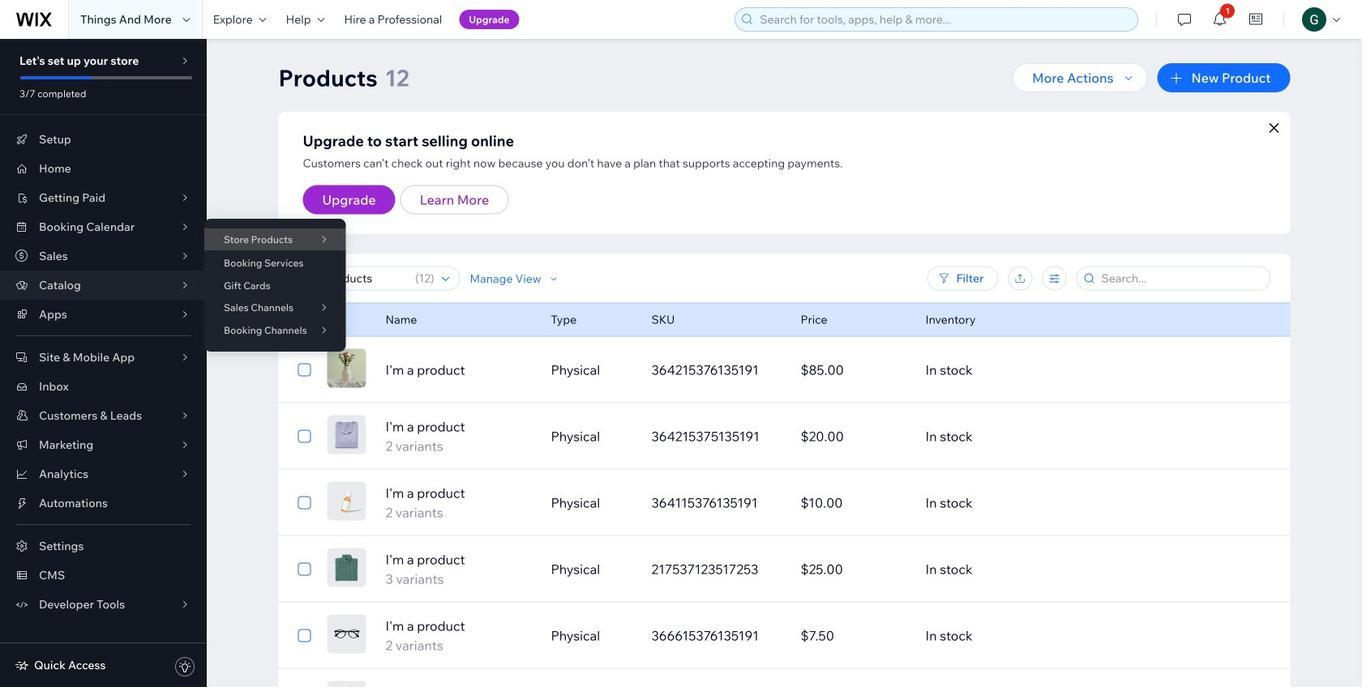 Task type: vqa. For each thing, say whether or not it's contained in the screenshot.
the a within 'Hire a Professional' link
no



Task type: describe. For each thing, give the bounding box(es) containing it.
Unsaved view field
[[304, 267, 410, 290]]

Search for tools, apps, help & more... field
[[755, 8, 1133, 31]]

Search... field
[[1097, 267, 1265, 290]]



Task type: locate. For each thing, give the bounding box(es) containing it.
None checkbox
[[298, 360, 311, 380], [298, 427, 311, 446], [298, 493, 311, 513], [298, 560, 311, 579], [298, 626, 311, 646], [298, 360, 311, 380], [298, 427, 311, 446], [298, 493, 311, 513], [298, 560, 311, 579], [298, 626, 311, 646]]

None checkbox
[[298, 310, 311, 330]]

sidebar element
[[0, 39, 207, 688]]



